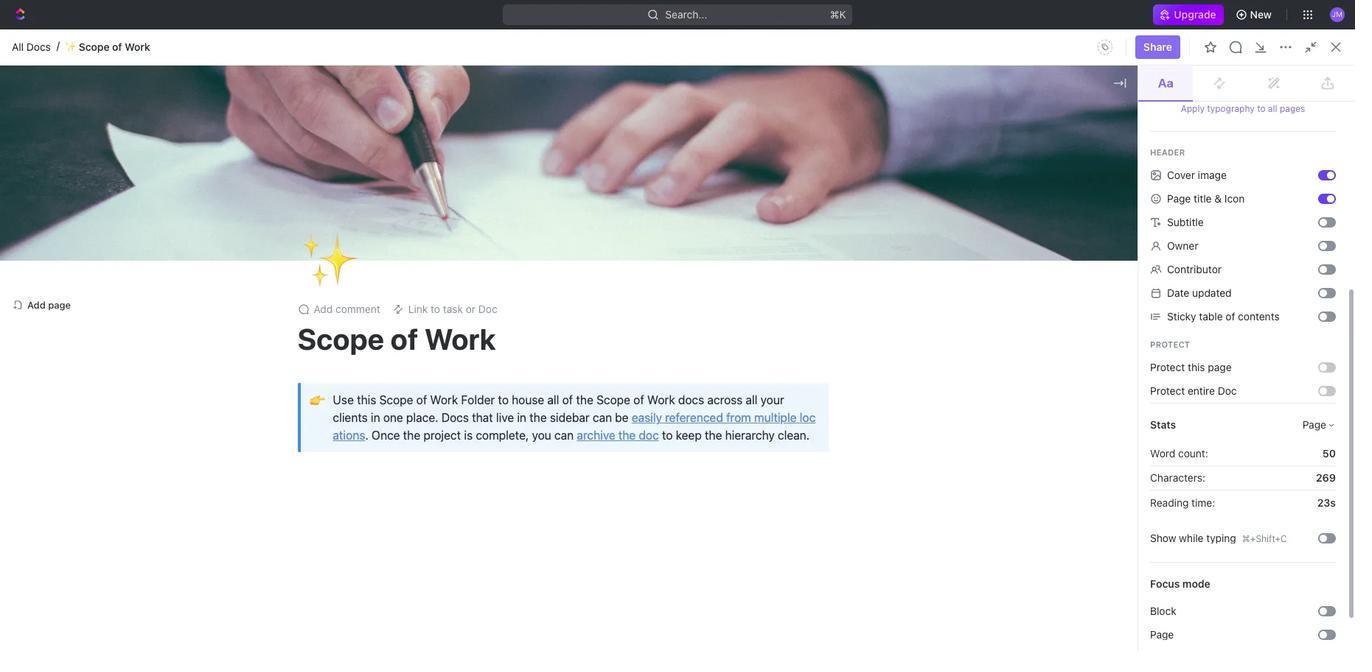 Task type: vqa. For each thing, say whether or not it's contained in the screenshot.
tasks... at the left of page
no



Task type: describe. For each thing, give the bounding box(es) containing it.
protect for protect entire doc
[[1150, 385, 1185, 397]]

sticky table of contents
[[1167, 310, 1280, 323]]

welcome! • in agency management for recent
[[277, 197, 446, 209]]

page title & icon
[[1167, 192, 1245, 205]]

space
[[64, 163, 94, 175]]

scope up one
[[379, 394, 413, 407]]

• for created by me
[[1068, 197, 1072, 209]]

- for client 2 project
[[795, 445, 800, 457]]

all docs
[[12, 40, 51, 53]]

search...
[[665, 8, 707, 21]]

enable
[[597, 34, 629, 46]]

24
[[1084, 339, 1097, 351]]

row containing welcome!
[[238, 332, 1337, 359]]

sidebar navigation
[[0, 52, 220, 652]]

scope down recent
[[277, 150, 307, 162]]

docs up recent
[[247, 63, 271, 75]]

add comment
[[314, 303, 380, 316]]

contributor
[[1167, 263, 1222, 276]]

across
[[707, 394, 743, 407]]

agency inside tree
[[35, 263, 71, 276]]

team space link
[[35, 158, 203, 181]]

👋 for created by me
[[997, 198, 1009, 209]]

contents
[[1238, 310, 1280, 323]]

all for all docs
[[12, 40, 24, 53]]

can inside use this scope of work folder to house all of the scope of work docs across all your clients in one place. docs that live in the sidebar can be
[[593, 412, 612, 425]]

hide
[[791, 34, 813, 46]]

to inside dropdown button
[[431, 303, 440, 316]]

minutes for client 1 project
[[315, 418, 354, 431]]

from
[[726, 412, 751, 425]]

change cover button
[[749, 232, 833, 255]]

your
[[761, 394, 784, 407]]

recent
[[257, 123, 296, 136]]

house
[[512, 394, 544, 407]]

share
[[1143, 41, 1172, 53]]

apply
[[1181, 103, 1205, 114]]

postsale engagements
[[44, 288, 154, 301]]

word
[[1150, 447, 1175, 460]]

tab list containing all
[[256, 252, 609, 282]]

user group image
[[15, 165, 26, 174]]

projects link
[[44, 183, 165, 206]]

updated
[[1192, 287, 1232, 299]]

work inside button
[[319, 392, 344, 404]]

mode
[[1182, 578, 1210, 591]]

1
[[693, 418, 698, 431]]

folder
[[461, 394, 495, 407]]

ago for 27 mins ago
[[1124, 312, 1142, 325]]

typography
[[1207, 103, 1255, 114]]

24 mins ago
[[1084, 339, 1143, 351]]

1 vertical spatial page
[[1302, 419, 1326, 431]]

pages
[[1280, 103, 1305, 114]]

1 horizontal spatial page
[[1208, 361, 1232, 374]]

multiple
[[754, 412, 797, 425]]

client 2 project
[[663, 445, 736, 457]]

dropdown menu image
[[1093, 35, 1117, 59]]

9 row from the top
[[238, 518, 1337, 544]]

show
[[1150, 532, 1176, 545]]

⌘k
[[830, 8, 846, 21]]

change cover button
[[749, 232, 833, 255]]

apply typography to all pages
[[1181, 103, 1305, 114]]

the up the client 2 project
[[705, 429, 722, 442]]

1 vertical spatial resource
[[277, 173, 322, 186]]

of inside button
[[306, 392, 316, 404]]

27 mins ago
[[1084, 312, 1142, 325]]

search
[[1211, 63, 1245, 75]]

complete,
[[476, 429, 529, 442]]

scope of work down recent
[[277, 150, 347, 162]]

0 vertical spatial 5
[[357, 312, 363, 325]]

6 mins ago
[[1084, 365, 1137, 378]]

date viewed
[[1084, 288, 1136, 299]]

2
[[693, 445, 699, 457]]

my
[[285, 260, 300, 272]]

add for add page
[[27, 299, 46, 311]]

scope of work down the link at the left top
[[297, 322, 496, 356]]

meeting for client 2 project
[[273, 445, 312, 457]]

✨ down created
[[997, 174, 1009, 185]]

live
[[496, 412, 514, 425]]

page button
[[1302, 419, 1336, 431]]

7 row from the top
[[238, 464, 1337, 491]]

once
[[372, 429, 400, 442]]

see all button for recent
[[544, 121, 584, 139]]

meeting for client 1 project
[[273, 418, 312, 431]]

viewed
[[1106, 288, 1136, 299]]

do
[[521, 34, 535, 46]]

stats
[[1150, 419, 1176, 431]]

scope up be
[[596, 394, 630, 407]]

docs for my docs
[[303, 260, 327, 272]]

2 column header from the left
[[639, 282, 787, 306]]

project notes link
[[621, 144, 954, 168]]

docs for all docs
[[26, 40, 51, 53]]

10 row from the top
[[238, 544, 1337, 571]]

postsale
[[44, 288, 86, 301]]

new button
[[1229, 3, 1281, 27]]

mins for 24
[[1100, 339, 1122, 351]]

upgrade link
[[1153, 4, 1224, 25]]

1 vertical spatial you
[[532, 429, 551, 442]]

date for date updated
[[1167, 287, 1189, 299]]

0 vertical spatial page
[[1167, 192, 1191, 205]]

1 column header from the left
[[238, 282, 254, 306]]

0 vertical spatial resource management
[[1018, 150, 1127, 162]]

269
[[1316, 472, 1336, 484]]

easily referenced from multiple loc ations
[[333, 412, 816, 442]]

11 row from the top
[[238, 571, 1337, 597]]

table containing project notes
[[238, 282, 1337, 624]]

doc
[[639, 429, 659, 442]]

cover image
[[1167, 169, 1227, 181]]

5 for client 2 project
[[372, 445, 378, 457]]

want
[[558, 34, 582, 46]]

scope down created by me
[[1018, 173, 1048, 186]]

5 for client 1 project
[[372, 418, 378, 431]]

keep
[[676, 429, 702, 442]]

date updated
[[1167, 287, 1232, 299]]

archive
[[577, 429, 615, 442]]

doc inside button
[[1321, 63, 1340, 75]]

12 row from the top
[[238, 597, 1337, 624]]

✨ inside ✨ scope of work
[[65, 41, 77, 53]]

to inside use this scope of work folder to house all of the scope of work docs across all your clients in one place. docs that live in the sidebar can be
[[498, 394, 509, 407]]

scope of work down by
[[1018, 173, 1088, 186]]

reposition
[[687, 237, 739, 249]]

0 vertical spatial resource
[[1018, 150, 1062, 162]]

0 vertical spatial -
[[648, 392, 653, 404]]

agency management link
[[35, 258, 203, 282]]

sidebar
[[550, 412, 590, 425]]

private
[[389, 260, 423, 272]]

postsale engagements link
[[44, 283, 165, 307]]

shared button
[[337, 252, 379, 282]]

to right 'want'
[[584, 34, 594, 46]]

👉
[[310, 393, 325, 408]]

⌘+shift+c
[[1242, 533, 1287, 544]]

all for all
[[260, 260, 272, 272]]

archived button
[[558, 252, 609, 282]]

scope inside button
[[273, 392, 303, 404]]

task
[[443, 303, 463, 316]]

✨ right my
[[300, 225, 359, 294]]

0 horizontal spatial can
[[554, 429, 574, 442]]

see all for created by me
[[1291, 124, 1319, 135]]

1 horizontal spatial project notes
[[648, 150, 712, 162]]

subtitle
[[1167, 216, 1204, 229]]

0 horizontal spatial 👥
[[257, 174, 268, 185]]

see all button for created by me
[[1285, 121, 1325, 139]]

agency for recent
[[346, 197, 381, 209]]

protect this page
[[1150, 361, 1232, 374]]

use
[[333, 394, 354, 407]]

management inside the sidebar navigation
[[74, 263, 136, 276]]



Task type: locate. For each thing, give the bounding box(es) containing it.
1 vertical spatial page
[[1208, 361, 1232, 374]]

meeting minutes for client 2 project
[[273, 445, 354, 457]]

mins for 27
[[1099, 312, 1122, 325]]

mins inside row
[[1094, 365, 1116, 378]]

work
[[125, 40, 150, 53], [322, 150, 347, 162], [1063, 173, 1088, 186], [424, 322, 496, 356], [319, 392, 344, 404], [430, 394, 458, 407], [647, 394, 675, 407]]

5 row from the top
[[238, 410, 1337, 440]]

1 protect from the top
[[1150, 340, 1190, 349]]

new for new doc
[[1297, 63, 1318, 75]]

my docs
[[285, 260, 327, 272]]

notifications?
[[674, 34, 740, 46]]

1 vertical spatial 5
[[372, 418, 378, 431]]

this inside use this scope of work folder to house all of the scope of work docs across all your clients in one place. docs that live in the sidebar can be
[[357, 394, 376, 407]]

this up protect entire doc
[[1188, 361, 1205, 374]]

0 horizontal spatial notes
[[310, 312, 339, 325]]

1 • from the left
[[327, 197, 332, 209]]

0 vertical spatial client
[[663, 418, 690, 431]]

page up '50'
[[1302, 419, 1326, 431]]

resource down created by me
[[1018, 150, 1062, 162]]

mins for 6
[[1094, 365, 1116, 378]]

1 vertical spatial resource management
[[277, 173, 387, 186]]

loc
[[800, 412, 816, 425]]

engagements
[[89, 288, 154, 301]]

in
[[335, 197, 343, 209], [1075, 197, 1084, 209], [371, 412, 380, 425], [517, 412, 526, 425]]

client left the 1
[[663, 418, 690, 431]]

you down use this scope of work folder to house all of the scope of work docs across all your clients in one place. docs that live in the sidebar can be
[[532, 429, 551, 442]]

add left comment
[[314, 303, 333, 316]]

meeting minutes for client 1 project
[[273, 418, 354, 431]]

agency for created by me
[[1086, 197, 1122, 209]]

docs up favorites button
[[26, 40, 51, 53]]

typing
[[1206, 532, 1236, 545]]

0 horizontal spatial new
[[1250, 8, 1272, 21]]

27
[[1084, 312, 1096, 325]]

1 horizontal spatial date
[[1167, 287, 1189, 299]]

1 horizontal spatial see all button
[[1285, 121, 1325, 139]]

scope down add comment
[[297, 322, 384, 356]]

2 vertical spatial -
[[795, 445, 800, 457]]

characters:
[[1150, 472, 1205, 484]]

doc inside dropdown button
[[478, 303, 497, 316]]

- right hierarchy
[[795, 418, 800, 431]]

doc down jm dropdown button
[[1321, 63, 1340, 75]]

can
[[593, 412, 612, 425], [554, 429, 574, 442]]

the down place.
[[403, 429, 420, 442]]

• up my docs
[[327, 197, 332, 209]]

4 column header from the left
[[958, 282, 1076, 306]]

row containing scope of work
[[238, 385, 1337, 412]]

new
[[1250, 8, 1272, 21], [1297, 63, 1318, 75]]

welcome! down created by me
[[1018, 197, 1065, 209]]

jm
[[1332, 10, 1343, 19]]

docs right my
[[303, 260, 327, 272]]

page down cover
[[1167, 192, 1191, 205]]

1 horizontal spatial •
[[1068, 197, 1072, 209]]

1 vertical spatial all
[[260, 260, 272, 272]]

0 vertical spatial page
[[48, 299, 71, 311]]

1 client from the top
[[663, 418, 690, 431]]

new up search docs
[[1250, 8, 1272, 21]]

date inside button
[[1084, 288, 1104, 299]]

5 right .
[[372, 418, 378, 431]]

table
[[1199, 310, 1223, 323]]

1 minutes from the top
[[315, 418, 354, 431]]

1 👋 from the left
[[257, 198, 268, 209]]

ago for 24 mins ago
[[1125, 339, 1143, 351]]

focus
[[1150, 578, 1180, 591]]

by
[[1045, 123, 1058, 136]]

0 horizontal spatial welcome! • in agency management
[[277, 197, 446, 209]]

private button
[[385, 252, 426, 282]]

1 horizontal spatial resource
[[1018, 150, 1062, 162]]

8 row from the top
[[238, 491, 1337, 518]]

minutes down use
[[315, 418, 354, 431]]

1 meeting minutes from the top
[[273, 418, 354, 431]]

meeting minutes down 'ations'
[[273, 445, 354, 457]]

tab list
[[256, 252, 609, 282]]

can up archive
[[593, 412, 612, 425]]

2 vertical spatial protect
[[1150, 385, 1185, 397]]

client for client 1 project
[[663, 418, 690, 431]]

welcome! inside button
[[273, 339, 321, 351]]

1 horizontal spatial 👥
[[997, 150, 1009, 161]]

see for recent
[[550, 124, 566, 135]]

3 column header from the left
[[787, 282, 958, 306]]

• for recent
[[327, 197, 332, 209]]

3 row from the top
[[238, 332, 1337, 359]]

2 vertical spatial 5
[[372, 445, 378, 457]]

referenced
[[665, 412, 723, 425]]

1 horizontal spatial doc
[[1218, 385, 1237, 397]]

docs up project
[[441, 412, 469, 425]]

row
[[238, 282, 1337, 306], [238, 304, 1337, 334], [238, 332, 1337, 359], [238, 385, 1337, 412], [238, 410, 1337, 440], [238, 437, 1337, 466], [238, 464, 1337, 491], [238, 491, 1337, 518], [238, 518, 1337, 544], [238, 544, 1337, 571], [238, 571, 1337, 597], [238, 597, 1337, 624]]

page down block
[[1150, 629, 1174, 641]]

2 vertical spatial page
[[1150, 629, 1174, 641]]

is
[[464, 429, 473, 442]]

created
[[997, 123, 1042, 136]]

ago
[[1124, 312, 1142, 325], [1125, 339, 1143, 351], [1119, 365, 1137, 378]]

one
[[383, 412, 403, 425]]

1 vertical spatial this
[[1188, 361, 1205, 374]]

1 vertical spatial 👥
[[257, 174, 268, 185]]

1 vertical spatial minutes
[[315, 445, 354, 457]]

✨ right all docs link
[[65, 41, 77, 53]]

ations
[[333, 429, 365, 442]]

0 horizontal spatial doc
[[478, 303, 497, 316]]

- down clean.
[[795, 445, 800, 457]]

project notes inside row
[[273, 312, 339, 325]]

2 meeting from the top
[[273, 445, 312, 457]]

1 vertical spatial notes
[[310, 312, 339, 325]]

link to task or doc button
[[386, 299, 503, 320]]

scope of work up 'clients' on the bottom of page
[[273, 392, 344, 404]]

protect down the protect this page
[[1150, 385, 1185, 397]]

0 vertical spatial minutes
[[315, 418, 354, 431]]

0 horizontal spatial resource
[[277, 173, 322, 186]]

1 vertical spatial mins
[[1100, 339, 1122, 351]]

date for date viewed
[[1084, 288, 1104, 299]]

0 vertical spatial you
[[537, 34, 555, 46]]

welcome! for created by me
[[1018, 197, 1065, 209]]

2 see all from the left
[[1291, 124, 1319, 135]]

23s
[[1317, 497, 1336, 509]]

0 vertical spatial 👥
[[997, 150, 1009, 161]]

0 vertical spatial mins
[[1099, 312, 1122, 325]]

change cover
[[757, 237, 825, 249]]

0 horizontal spatial resource management
[[277, 173, 387, 186]]

new up pages
[[1297, 63, 1318, 75]]

0 vertical spatial doc
[[1321, 63, 1340, 75]]

0 horizontal spatial favorites
[[12, 90, 51, 101]]

1 vertical spatial new
[[1297, 63, 1318, 75]]

business time image
[[15, 265, 26, 274]]

2 client from the top
[[663, 445, 690, 457]]

client for client 2 project
[[663, 445, 690, 457]]

see all for recent
[[550, 124, 578, 135]]

this for use this scope of work folder to house all of the scope of work docs across all your clients in one place. docs that live in the sidebar can be
[[357, 394, 376, 407]]

new for new
[[1250, 8, 1272, 21]]

time:
[[1191, 497, 1215, 509]]

you right do
[[537, 34, 555, 46]]

page up entire
[[1208, 361, 1232, 374]]

0 vertical spatial notes
[[684, 150, 712, 162]]

👥 down created
[[997, 150, 1009, 161]]

column header
[[238, 282, 254, 306], [639, 282, 787, 306], [787, 282, 958, 306], [958, 282, 1076, 306]]

favorites inside button
[[12, 90, 51, 101]]

✨ scope of work
[[65, 40, 150, 53]]

this right use
[[357, 394, 376, 407]]

0 horizontal spatial •
[[327, 197, 332, 209]]

to right typography
[[1257, 103, 1265, 114]]

1 horizontal spatial favorites
[[627, 123, 678, 136]]

ago down viewed
[[1124, 312, 1142, 325]]

2 protect from the top
[[1150, 361, 1185, 374]]

1 vertical spatial -
[[795, 418, 800, 431]]

- up easily
[[648, 392, 653, 404]]

1 horizontal spatial see
[[1291, 124, 1307, 135]]

1 see all from the left
[[550, 124, 578, 135]]

sticky
[[1167, 310, 1196, 323]]

the
[[576, 394, 593, 407], [529, 412, 547, 425], [403, 429, 420, 442], [618, 429, 636, 442], [705, 429, 722, 442]]

welcome! button
[[257, 332, 630, 359]]

sharing
[[1202, 288, 1234, 299]]

0 horizontal spatial add
[[27, 299, 46, 311]]

tree
[[6, 133, 206, 652]]

change
[[757, 237, 795, 249]]

to up live
[[498, 394, 509, 407]]

0 horizontal spatial see all button
[[544, 121, 584, 139]]

all
[[12, 40, 24, 53], [260, 260, 272, 272]]

docs inside button
[[303, 260, 327, 272]]

protect up protect entire doc
[[1150, 361, 1185, 374]]

row containing project notes
[[238, 304, 1337, 334]]

word count:
[[1150, 447, 1208, 460]]

focus mode
[[1150, 578, 1210, 591]]

agency management
[[35, 263, 136, 276]]

icon
[[1224, 192, 1245, 205]]

1 vertical spatial can
[[554, 429, 574, 442]]

new inside button
[[1250, 8, 1272, 21]]

0 vertical spatial new
[[1250, 8, 1272, 21]]

doc right entire
[[1218, 385, 1237, 397]]

1 vertical spatial project notes
[[273, 312, 339, 325]]

5 down once
[[372, 445, 378, 457]]

image
[[1198, 169, 1227, 181]]

easily referenced from multiple loc ations link
[[333, 412, 816, 442]]

0 vertical spatial meeting
[[273, 418, 312, 431]]

tree inside the sidebar navigation
[[6, 133, 206, 652]]

1 welcome! • in agency management from the left
[[277, 197, 446, 209]]

0 vertical spatial this
[[816, 34, 834, 46]]

ago down 27 mins ago
[[1125, 339, 1143, 351]]

projects
[[44, 188, 83, 201]]

agency
[[346, 197, 381, 209], [1086, 197, 1122, 209], [35, 263, 71, 276]]

0 horizontal spatial page
[[48, 299, 71, 311]]

1 horizontal spatial welcome! • in agency management
[[1018, 197, 1187, 209]]

ago down 24 mins ago
[[1119, 365, 1137, 378]]

0 vertical spatial can
[[593, 412, 612, 425]]

to right doc
[[662, 429, 673, 442]]

ago for 6 mins ago
[[1119, 365, 1137, 378]]

doc right the "or"
[[478, 303, 497, 316]]

5 down shared button
[[357, 312, 363, 325]]

project
[[648, 150, 681, 162], [273, 312, 308, 325], [701, 418, 734, 431], [702, 445, 736, 457]]

client 1 project
[[663, 418, 734, 431]]

1 vertical spatial ago
[[1125, 339, 1143, 351]]

page down agency management
[[48, 299, 71, 311]]

add down agency management
[[27, 299, 46, 311]]

all docs link
[[12, 40, 51, 53]]

add for add comment
[[314, 303, 333, 316]]

you
[[537, 34, 555, 46], [532, 429, 551, 442]]

1 see from the left
[[550, 124, 566, 135]]

add page
[[27, 299, 71, 311]]

2 vertical spatial doc
[[1218, 385, 1237, 397]]

👋 for recent
[[257, 198, 268, 209]]

. once the project is complete, you can archive the doc to keep the hierarchy clean.
[[365, 429, 810, 442]]

all up favorites button
[[12, 40, 24, 53]]

this for protect this page
[[1188, 361, 1205, 374]]

0 vertical spatial ago
[[1124, 312, 1142, 325]]

ago inside 6 mins ago row
[[1119, 365, 1137, 378]]

reading
[[1150, 497, 1189, 509]]

1 vertical spatial favorites
[[627, 123, 678, 136]]

link
[[408, 303, 428, 316]]

new inside button
[[1297, 63, 1318, 75]]

2 • from the left
[[1068, 197, 1072, 209]]

link to task or doc
[[408, 303, 497, 316]]

row containing date viewed
[[238, 282, 1337, 306]]

docs inside 'button'
[[1248, 63, 1273, 75]]

mins right 6
[[1094, 365, 1116, 378]]

1 horizontal spatial new
[[1297, 63, 1318, 75]]

scope of work inside button
[[273, 392, 344, 404]]

minutes for client 2 project
[[315, 445, 354, 457]]

scope right all docs
[[79, 40, 109, 53]]

doc
[[1321, 63, 1340, 75], [478, 303, 497, 316], [1218, 385, 1237, 397]]

while
[[1179, 532, 1204, 545]]

search docs button
[[1191, 58, 1282, 81]]

2 see from the left
[[1291, 124, 1307, 135]]

all inside button
[[260, 260, 272, 272]]

0 horizontal spatial project notes
[[273, 312, 339, 325]]

the down house
[[529, 412, 547, 425]]

2 horizontal spatial doc
[[1321, 63, 1340, 75]]

protect for protect
[[1150, 340, 1190, 349]]

docs for search docs
[[1248, 63, 1273, 75]]

header
[[1150, 147, 1185, 157]]

1 meeting from the top
[[273, 418, 312, 431]]

archived
[[562, 260, 605, 272]]

this right hide
[[816, 34, 834, 46]]

new doc button
[[1288, 58, 1349, 81]]

0 horizontal spatial date
[[1084, 288, 1104, 299]]

6 mins ago row
[[238, 358, 1337, 385]]

1 vertical spatial meeting minutes
[[273, 445, 354, 457]]

of
[[112, 40, 122, 53], [310, 150, 320, 162], [1051, 173, 1060, 186], [1226, 310, 1235, 323], [390, 322, 418, 356], [306, 392, 316, 404], [416, 394, 427, 407], [562, 394, 573, 407], [633, 394, 644, 407]]

assigned
[[503, 260, 548, 272]]

page
[[48, 299, 71, 311], [1208, 361, 1232, 374]]

0 vertical spatial protect
[[1150, 340, 1190, 349]]

- for client 1 project
[[795, 418, 800, 431]]

docs right search
[[1248, 63, 1273, 75]]

2 welcome! • in agency management from the left
[[1018, 197, 1187, 209]]

docs inside use this scope of work folder to house all of the scope of work docs across all your clients in one place. docs that live in the sidebar can be
[[441, 412, 469, 425]]

notes
[[684, 150, 712, 162], [310, 312, 339, 325]]

• down the "me"
[[1068, 197, 1072, 209]]

1 vertical spatial doc
[[478, 303, 497, 316]]

2 horizontal spatial agency
[[1086, 197, 1122, 209]]

👥 down recent
[[257, 174, 268, 185]]

tree containing team space
[[6, 133, 206, 652]]

welcome! for recent
[[277, 197, 324, 209]]

can down sidebar
[[554, 429, 574, 442]]

all left my
[[260, 260, 272, 272]]

0 horizontal spatial 👋
[[257, 198, 268, 209]]

1 vertical spatial client
[[663, 445, 690, 457]]

4 row from the top
[[238, 385, 1337, 412]]

team space
[[35, 163, 94, 175]]

protect for protect this page
[[1150, 361, 1185, 374]]

minutes down 'ations'
[[315, 445, 354, 457]]

entire
[[1188, 385, 1215, 397]]

1 vertical spatial protect
[[1150, 361, 1185, 374]]

scope left 👉
[[273, 392, 303, 404]]

1 horizontal spatial add
[[314, 303, 333, 316]]

workspace button
[[432, 252, 494, 282]]

5
[[357, 312, 363, 325], [372, 418, 378, 431], [372, 445, 378, 457]]

2 vertical spatial this
[[357, 394, 376, 407]]

client down keep
[[663, 445, 690, 457]]

mins
[[1099, 312, 1122, 325], [1100, 339, 1122, 351], [1094, 365, 1116, 378]]

welcome!
[[277, 197, 324, 209], [1018, 197, 1065, 209], [273, 339, 321, 351]]

welcome! up 👉
[[273, 339, 321, 351]]

welcome! • in agency management for created by me
[[1018, 197, 1187, 209]]

2 vertical spatial mins
[[1094, 365, 1116, 378]]

cell
[[238, 305, 254, 332], [639, 305, 787, 332], [787, 305, 958, 332], [958, 305, 1076, 332], [238, 332, 254, 358], [639, 332, 787, 358], [787, 332, 958, 358], [958, 332, 1076, 358], [1194, 332, 1312, 358], [1312, 332, 1337, 358], [238, 358, 254, 385], [639, 358, 787, 385], [958, 358, 1076, 385], [238, 385, 254, 411], [958, 385, 1076, 411], [1076, 385, 1194, 411], [238, 411, 254, 438], [958, 411, 1076, 438], [1076, 411, 1194, 438], [1194, 411, 1312, 438], [238, 438, 254, 464], [958, 438, 1076, 464], [1076, 438, 1194, 464], [238, 464, 254, 491], [254, 464, 639, 491], [639, 464, 787, 491], [787, 464, 958, 491], [958, 464, 1076, 491], [1076, 464, 1194, 491], [238, 491, 254, 518], [254, 491, 639, 518], [639, 491, 787, 518], [787, 491, 958, 518], [958, 491, 1076, 518], [1076, 491, 1194, 518], [238, 518, 254, 544], [254, 518, 639, 544], [639, 518, 787, 544], [787, 518, 958, 544], [958, 518, 1076, 544], [1076, 518, 1194, 544], [238, 544, 254, 571], [254, 544, 639, 571], [639, 544, 787, 571], [787, 544, 958, 571], [958, 544, 1076, 571], [1076, 544, 1194, 571], [238, 571, 254, 597], [254, 571, 639, 597], [639, 571, 787, 597], [787, 571, 958, 597], [958, 571, 1076, 597], [1076, 571, 1194, 597], [1312, 571, 1337, 597], [238, 597, 254, 624], [254, 597, 639, 624], [639, 597, 787, 624], [787, 597, 958, 624], [958, 597, 1076, 624], [1076, 597, 1194, 624], [1194, 597, 1312, 624]]

1 horizontal spatial 👋
[[997, 198, 1009, 209]]

see for created by me
[[1291, 124, 1307, 135]]

table
[[238, 282, 1337, 624]]

0 vertical spatial project notes
[[648, 150, 712, 162]]

✨ down recent
[[257, 150, 268, 161]]

the up sidebar
[[576, 394, 593, 407]]

block
[[1150, 605, 1176, 618]]

0 vertical spatial all
[[12, 40, 24, 53]]

0 vertical spatial favorites
[[12, 90, 51, 101]]

comment
[[335, 303, 380, 316]]

date up 27
[[1084, 288, 1104, 299]]

1 row from the top
[[238, 282, 1337, 306]]

1 see all button from the left
[[544, 121, 584, 139]]

2 minutes from the top
[[315, 445, 354, 457]]

2 meeting minutes from the top
[[273, 445, 354, 457]]

2 vertical spatial ago
[[1119, 365, 1137, 378]]

0 horizontal spatial see all
[[550, 124, 578, 135]]

1 horizontal spatial this
[[816, 34, 834, 46]]

the down be
[[618, 429, 636, 442]]

1 horizontal spatial notes
[[684, 150, 712, 162]]

0 horizontal spatial agency
[[35, 263, 71, 276]]

browser
[[632, 34, 672, 46]]

2 see all button from the left
[[1285, 121, 1325, 139]]

6 row from the top
[[238, 437, 1337, 466]]

0 horizontal spatial all
[[12, 40, 24, 53]]

2 horizontal spatial this
[[1188, 361, 1205, 374]]

welcome! up my docs
[[277, 197, 324, 209]]

0 vertical spatial meeting minutes
[[273, 418, 354, 431]]

1 horizontal spatial resource management
[[1018, 150, 1127, 162]]

upgrade
[[1174, 8, 1216, 21]]

see all button
[[544, 121, 584, 139], [1285, 121, 1325, 139]]

title
[[1194, 192, 1212, 205]]

1 horizontal spatial agency
[[346, 197, 381, 209]]

2 👋 from the left
[[997, 198, 1009, 209]]

meeting minutes down 👉
[[273, 418, 354, 431]]

to right the link at the left top
[[431, 303, 440, 316]]

0 horizontal spatial this
[[357, 394, 376, 407]]

that
[[472, 412, 493, 425]]

0 horizontal spatial see
[[550, 124, 566, 135]]

mins right 27
[[1099, 312, 1122, 325]]

Search by name... text field
[[1103, 253, 1289, 275]]

mins right 24
[[1100, 339, 1122, 351]]

me
[[1061, 123, 1078, 136]]

created by me
[[997, 123, 1078, 136]]

1 vertical spatial meeting
[[273, 445, 312, 457]]

date up sticky
[[1167, 287, 1189, 299]]

1 horizontal spatial all
[[260, 260, 272, 272]]

1 horizontal spatial can
[[593, 412, 612, 425]]

3 protect from the top
[[1150, 385, 1185, 397]]

-
[[648, 392, 653, 404], [795, 418, 800, 431], [795, 445, 800, 457]]

hierarchy
[[725, 429, 775, 442]]

resource down recent
[[277, 173, 322, 186]]

1 horizontal spatial see all
[[1291, 124, 1319, 135]]

protect down sticky
[[1150, 340, 1190, 349]]

2 row from the top
[[238, 304, 1337, 334]]



